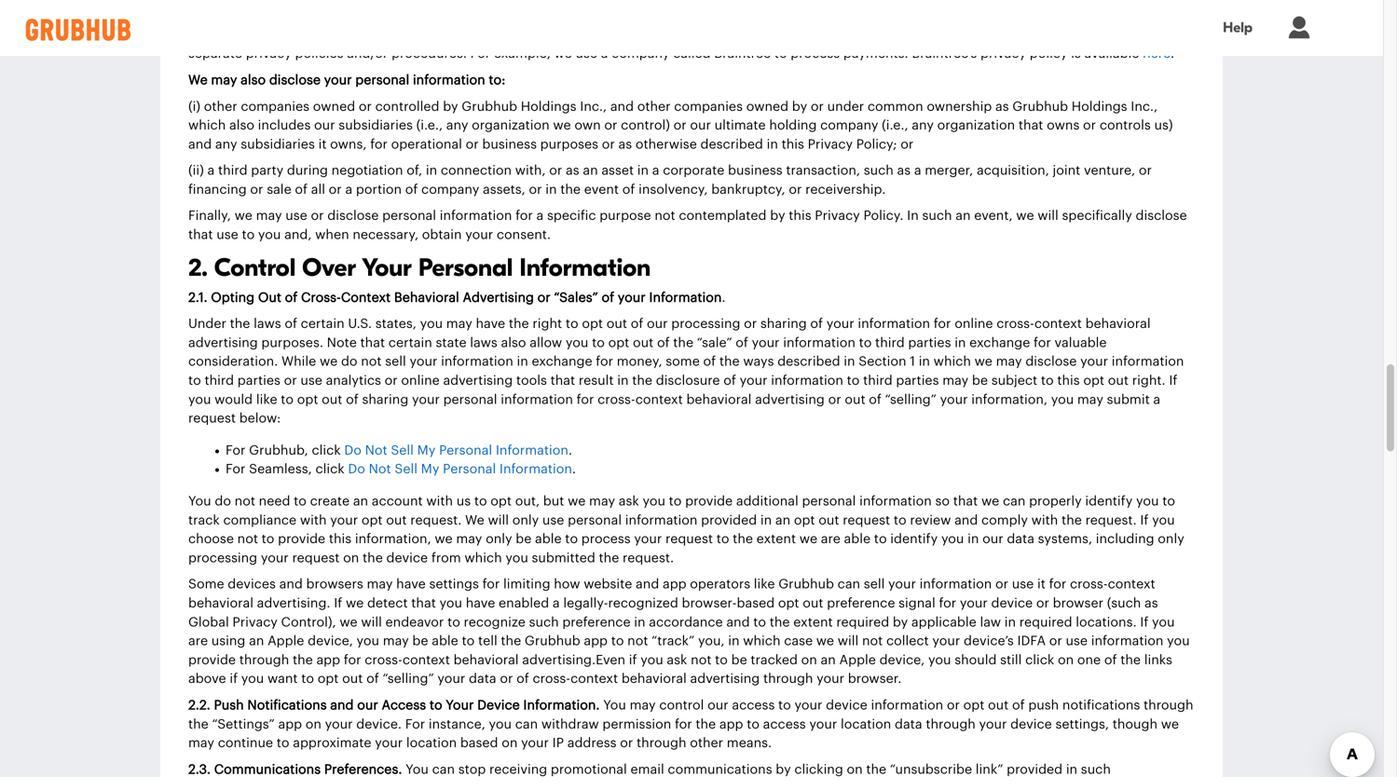 Task type: vqa. For each thing, say whether or not it's contained in the screenshot.
Now to the middle
no



Task type: describe. For each thing, give the bounding box(es) containing it.
including
[[1096, 533, 1155, 546]]

opt down valuable
[[1084, 374, 1105, 387]]

2 companies from the left
[[674, 100, 743, 113]]

0 vertical spatial my
[[417, 444, 436, 457]]

right
[[533, 318, 562, 331]]

advertising.
[[257, 597, 331, 610]]

for inside the (i) other companies owned or controlled by grubhub holdings inc., and other companies owned by or under common ownership as grubhub holdings inc., which also includes our subsidiaries (i.e., any organization we own or control) or our ultimate holding company (i.e., any organization that owns or controls us) and any subsidiaries it owns, for operational or business purposes or as otherwise described in this privacy policy; or
[[370, 138, 388, 151]]

disclose inside in some cases when we disclose your information to third parties, those third parties will use and process your payment information in accordance with their own separate privacy policies and/or procedures. for example, we use a company called braintree to process payments. braintree's privacy policy is available
[[339, 28, 390, 41]]

with,
[[515, 164, 546, 177]]

1 vertical spatial online
[[401, 374, 440, 387]]

do inside the you do not need to create an account with us to opt out, but we may ask you to provide additional personal information so that we can properly identify you to track compliance with your opt out request. we will only use personal information provided in an opt out request to review and comply with the request. if you choose not to provide this information, we may only be able to process your request to the extent we are able to identify you in our data systems, including only processing your request on the device from which you submitted the request.
[[215, 495, 231, 508]]

instance,
[[429, 718, 486, 731]]

2.1.
[[188, 291, 208, 304]]

here link
[[1143, 47, 1171, 60]]

grubhub down to:
[[462, 100, 518, 113]]

be down endeavor
[[413, 635, 428, 648]]

own inside in some cases when we disclose your information to third parties, those third parties will use and process your payment information in accordance with their own separate privacy policies and/or procedures. for example, we use a company called braintree to process payments. braintree's privacy policy is available
[[1168, 28, 1194, 41]]

use up one
[[1066, 635, 1088, 648]]

our inside the you do not need to create an account with us to opt out, but we may ask you to provide additional personal information so that we can properly identify you to track compliance with your opt out request. we will only use personal information provided in an opt out request to review and comply with the request. if you choose not to provide this information, we may only be able to process your request to the extent we are able to identify you in our data systems, including only processing your request on the device from which you submitted the request.
[[983, 533, 1004, 546]]

it inside the (i) other companies owned or controlled by grubhub holdings inc., and other companies owned by or under common ownership as grubhub holdings inc., which also includes our subsidiaries (i.e., any organization we own or control) or our ultimate holding company (i.e., any organization that owns or controls us) and any subsidiaries it owns, for operational or business purposes or as otherwise described in this privacy policy; or
[[319, 138, 327, 151]]

personal up submitted
[[568, 514, 622, 527]]

control)
[[621, 119, 670, 132]]

a inside under the laws of certain u.s. states, you may have the right to opt out of our processing or sharing of your information for online cross-context behavioral advertising purposes. note that certain state laws also allow you to opt out of the "sale" of your information to third parties in exchange for valuable consideration. while we do not sell your information in exchange for money, some of the ways described in section 1 in which we may disclose your information to third parties or use analytics or online advertising tools that result in the disclosure of your information to third parties may be subject to this opt out right. if you would like to opt out of sharing your personal information for cross-context behavioral advertising or out of "selling" your information, you may submit a request below:
[[1154, 393, 1161, 406]]

based inside you may control our access to your device information or opt out of push notifications through the "settings" app on your device. for instance, you can withdraw permission for the app to access your location data through your device settings, though we may continue to approximate your location based on your ip address or through other means.
[[461, 737, 498, 750]]

event,
[[975, 210, 1013, 223]]

you inside finally, we may use or disclose personal information for a specific purpose not contemplated by this privacy policy. in such an event, we will specifically disclose that use to you and, when necessary, obtain your consent.
[[258, 228, 281, 242]]

and up approximate
[[330, 699, 354, 712]]

2 inc., from the left
[[1131, 100, 1158, 113]]

disclose down portion
[[328, 210, 379, 223]]

behavioral up valuable
[[1086, 318, 1151, 331]]

through up "unsubscribe
[[926, 718, 976, 731]]

will inside in some cases when we disclose your information to third parties, those third parties will use and process your payment information in accordance with their own separate privacy policies and/or procedures. for example, we use a company called braintree to process payments. braintree's privacy policy is available
[[718, 28, 739, 41]]

such inside "(ii) a third party during negotiation of, in connection with, or as an asset in a corporate business transaction, such as a merger, acquisition, joint venture, or financing or sale of all or a portion of company assets, or in the event of insolvency, bankruptcy, or receivership."
[[864, 164, 894, 177]]

the left links
[[1121, 654, 1141, 667]]

0 vertical spatial process
[[795, 28, 844, 41]]

request inside under the laws of certain u.s. states, you may have the right to opt out of our processing or sharing of your information for online cross-context behavioral advertising purposes. note that certain state laws also allow you to opt out of the "sale" of your information to third parties in exchange for valuable consideration. while we do not sell your information in exchange for money, some of the ways described in section 1 in which we may disclose your information to third parties or use analytics or online advertising tools that result in the disclosure of your information to third parties may be subject to this opt out right. if you would like to opt out of sharing your personal information for cross-context behavioral advertising or out of "selling" your information, you may submit a request below:
[[188, 412, 236, 425]]

0 vertical spatial we
[[188, 74, 208, 87]]

as down purposes
[[566, 164, 580, 177]]

which inside some devices and browsers may have settings for limiting how website and app operators like grubhub can sell your information or use it for cross-context behavioral advertising. if we detect that you have enabled a legally-recognized browser-based opt out preference signal for your device or browser (such as global privacy control), we will endeavor to recognize such preference in accordance and to the extent required by applicable law in required locations. if you are using an apple device, you may be able to tell the grubhub app to not "track" you, in which case we will not collect your device's idfa or use information you provide through the app for cross-context behavioral advertising.even if you ask not to be tracked on an apple device, you should still click on one of the links above if you want to opt out of "selling" your data or of cross-context behavioral advertising through your browser.
[[743, 635, 781, 648]]

ownership
[[927, 100, 992, 113]]

event
[[584, 183, 619, 196]]

by inside finally, we may use or disclose personal information for a specific purpose not contemplated by this privacy policy. in such an event, we will specifically disclose that use to you and, when necessary, obtain your consent.
[[770, 210, 786, 223]]

or inside finally, we may use or disclose personal information for a specific purpose not contemplated by this privacy policy. in such an event, we will specifically disclose that use to you and, when necessary, obtain your consent.
[[311, 210, 324, 223]]

context
[[341, 291, 391, 304]]

1 horizontal spatial request.
[[623, 552, 674, 565]]

tell
[[478, 635, 498, 648]]

which inside the you do not need to create an account with us to opt out, but we may ask you to provide additional personal information so that we can properly identify you to track compliance with your opt out request. we will only use personal information provided in an opt out request to review and comply with the request. if you choose not to provide this information, we may only be able to process your request to the extent we are able to identify you in our data systems, including only processing your request on the device from which you submitted the request.
[[465, 552, 502, 565]]

allow
[[530, 337, 563, 350]]

our inside you may control our access to your device information or opt out of push notifications through the "settings" app on your device. for instance, you can withdraw permission for the app to access your location data through your device settings, though we may continue to approximate your location based on your ip address or through other means.
[[708, 699, 729, 712]]

control
[[214, 253, 296, 283]]

that inside finally, we may use or disclose personal information for a specific purpose not contemplated by this privacy policy. in such an event, we will specifically disclose that use to you and, when necessary, obtain your consent.
[[188, 228, 213, 242]]

0 horizontal spatial certain
[[301, 318, 345, 331]]

purpose
[[600, 210, 652, 223]]

0 vertical spatial click
[[312, 444, 341, 457]]

2.2.
[[188, 699, 211, 712]]

which inside the (i) other companies owned or controlled by grubhub holdings inc., and other companies owned by or under common ownership as grubhub holdings inc., which also includes our subsidiaries (i.e., any organization we own or control) or our ultimate holding company (i.e., any organization that owns or controls us) and any subsidiaries it owns, for operational or business purposes or as otherwise described in this privacy policy; or
[[188, 119, 226, 132]]

notifications
[[1063, 699, 1141, 712]]

0 horizontal spatial other
[[204, 100, 237, 113]]

the up want at bottom
[[293, 654, 313, 667]]

address
[[568, 737, 617, 750]]

below:
[[239, 412, 281, 425]]

want
[[268, 673, 298, 686]]

for inside finally, we may use or disclose personal information for a specific purpose not contemplated by this privacy policy. in such an event, we will specifically disclose that use to you and, when necessary, obtain your consent.
[[516, 210, 533, 223]]

0 horizontal spatial location
[[406, 737, 457, 750]]

company for process
[[612, 47, 670, 60]]

1
[[910, 355, 916, 369]]

click inside some devices and browsers may have settings for limiting how website and app operators like grubhub can sell your information or use it for cross-context behavioral advertising. if we detect that you have enabled a legally-recognized browser-based opt out preference signal for your device or browser (such as global privacy control), we will endeavor to recognize such preference in accordance and to the extent required by applicable law in required locations. if you are using an apple device, you may be able to tell the grubhub app to not "track" you, in which case we will not collect your device's idfa or use information you provide through the app for cross-context behavioral advertising.even if you ask not to be tracked on an apple device, you should still click on one of the links above if you want to opt out of "selling" your data or of cross-context behavioral advertising through your browser.
[[1026, 654, 1055, 667]]

to inside finally, we may use or disclose personal information for a specific purpose not contemplated by this privacy policy. in such an event, we will specifically disclose that use to you and, when necessary, obtain your consent.
[[242, 228, 255, 242]]

"selling" inside under the laws of certain u.s. states, you may have the right to opt out of our processing or sharing of your information for online cross-context behavioral advertising purposes. note that certain state laws also allow you to opt out of the "sale" of your information to third parties in exchange for valuable consideration. while we do not sell your information in exchange for money, some of the ways described in section 1 in which we may disclose your information to third parties or use analytics or online advertising tools that result in the disclosure of your information to third parties may be subject to this opt out right. if you would like to opt out of sharing your personal information for cross-context behavioral advertising or out of "selling" your information, you may submit a request below:
[[886, 393, 937, 406]]

1 vertical spatial personal
[[439, 444, 493, 457]]

the up systems,
[[1062, 514, 1083, 527]]

example,
[[494, 47, 551, 60]]

0 vertical spatial apple
[[268, 635, 304, 648]]

1 required from the left
[[837, 616, 890, 629]]

can inside the you do not need to create an account with us to opt out, but we may ask you to provide additional personal information so that we can properly identify you to track compliance with your opt out request. we will only use personal information provided in an opt out request to review and comply with the request. if you choose not to provide this information, we may only be able to process your request to the extent we are able to identify you in our data systems, including only processing your request on the device from which you submitted the request.
[[1003, 495, 1026, 508]]

purposes.
[[261, 337, 324, 350]]

app up means.
[[720, 718, 744, 731]]

1 vertical spatial access
[[763, 718, 806, 731]]

out
[[258, 291, 282, 304]]

not left "track"
[[628, 635, 649, 648]]

for down below:
[[226, 444, 246, 457]]

1 vertical spatial laws
[[470, 337, 498, 350]]

law
[[980, 616, 1002, 629]]

your inside 2. control over your personal information 2.1. opting out of cross-context behavioral advertising or "sales" of your information .
[[362, 253, 412, 283]]

on up approximate
[[306, 718, 322, 731]]

the left "sale"
[[674, 337, 694, 350]]

can inside you may control our access to your device information or opt out of push notifications through the "settings" app on your device. for instance, you can withdraw permission for the app to access your location data through your device settings, though we may continue to approximate your location based on your ip address or through other means.
[[515, 718, 538, 731]]

this inside the (i) other companies owned or controlled by grubhub holdings inc., and other companies owned by or under common ownership as grubhub holdings inc., which also includes our subsidiaries (i.e., any organization we own or control) or our ultimate holding company (i.e., any organization that owns or controls us) and any subsidiaries it owns, for operational or business purposes or as otherwise described in this privacy policy; or
[[782, 138, 805, 151]]

as inside some devices and browsers may have settings for limiting how website and app operators like grubhub can sell your information or use it for cross-context behavioral advertising. if we detect that you have enabled a legally-recognized browser-based opt out preference signal for your device or browser (such as global privacy control), we will endeavor to recognize such preference in accordance and to the extent required by applicable law in required locations. if you are using an apple device, you may be able to tell the grubhub app to not "track" you, in which case we will not collect your device's idfa or use information you provide through the app for cross-context behavioral advertising.even if you ask not to be tracked on an apple device, you should still click on one of the links above if you want to opt out of "selling" your data or of cross-context behavioral advertising through your browser.
[[1145, 597, 1159, 610]]

0 vertical spatial location
[[841, 718, 892, 731]]

may up from
[[456, 533, 482, 546]]

if inside the you do not need to create an account with us to opt out, but we may ask you to provide additional personal information so that we can properly identify you to track compliance with your opt out request. we will only use personal information provided in an opt out request to review and comply with the request. if you choose not to provide this information, we may only be able to process your request to the extent we are able to identify you in our data systems, including only processing your request on the device from which you submitted the request.
[[1141, 514, 1149, 527]]

opt inside you may control our access to your device information or opt out of push notifications through the "settings" app on your device. for instance, you can withdraw permission for the app to access your location data through your device settings, though we may continue to approximate your location based on your ip address or through other means.
[[964, 699, 985, 712]]

1 horizontal spatial other
[[638, 100, 671, 113]]

the up case
[[770, 616, 790, 629]]

processing inside under the laws of certain u.s. states, you may have the right to opt out of our processing or sharing of your information for online cross-context behavioral advertising purposes. note that certain state laws also allow you to opt out of the "sale" of your information to third parties in exchange for valuable consideration. while we do not sell your information in exchange for money, some of the ways described in section 1 in which we may disclose your information to third parties or use analytics or online advertising tools that result in the disclosure of your information to third parties may be subject to this opt out right. if you would like to opt out of sharing your personal information for cross-context behavioral advertising or out of "selling" your information, you may submit a request below:
[[672, 318, 741, 331]]

for inside you may control our access to your device information or opt out of push notifications through the "settings" app on your device. for instance, you can withdraw permission for the app to access your location data through your device settings, though we may continue to approximate your location based on your ip address or through other means.
[[405, 718, 425, 731]]

0 vertical spatial exchange
[[970, 337, 1031, 350]]

not left collect
[[863, 635, 883, 648]]

cross- down "result"
[[598, 393, 636, 406]]

company inside the (i) other companies owned or controlled by grubhub holdings inc., and other companies owned by or under common ownership as grubhub holdings inc., which also includes our subsidiaries (i.e., any organization we own or control) or our ultimate holding company (i.e., any organization that owns or controls us) and any subsidiaries it owns, for operational or business purposes or as otherwise described in this privacy policy; or
[[821, 119, 879, 132]]

you for may
[[604, 699, 627, 712]]

context down endeavor
[[403, 654, 450, 667]]

for inside you may control our access to your device information or opt out of push notifications through the "settings" app on your device. for instance, you can withdraw permission for the app to access your location data through your device settings, though we may continue to approximate your location based on your ip address or through other means.
[[675, 718, 693, 731]]

by right controlled
[[443, 100, 458, 113]]

as up asset
[[619, 138, 632, 151]]

behavioral up control
[[622, 673, 687, 686]]

third up section
[[876, 337, 905, 350]]

the right the tell
[[501, 635, 521, 648]]

1 horizontal spatial preference
[[827, 597, 896, 610]]

out inside you may control our access to your device information or opt out of push notifications through the "settings" app on your device. for instance, you can withdraw permission for the app to access your location data through your device settings, though we may continue to approximate your location based on your ip address or through other means.
[[988, 699, 1009, 712]]

app up recognized
[[663, 578, 687, 591]]

0 horizontal spatial preference
[[563, 616, 631, 629]]

can inside you can stop receiving promotional email communications by clicking on the "unsubscribe link" provided in such
[[432, 764, 455, 777]]

can inside some devices and browsers may have settings for limiting how website and app operators like grubhub can sell your information or use it for cross-context behavioral advertising. if we detect that you have enabled a legally-recognized browser-based opt out preference signal for your device or browser (such as global privacy control), we will endeavor to recognize such preference in accordance and to the extent required by applicable law in required locations. if you are using an apple device, you may be able to tell the grubhub app to not "track" you, in which case we will not collect your device's idfa or use information you provide through the app for cross-context behavioral advertising.even if you ask not to be tracked on an apple device, you should still click on one of the links above if you want to opt out of "selling" your data or of cross-context behavioral advertising through your browser.
[[838, 578, 861, 591]]

a right (ii)
[[208, 164, 215, 177]]

not up the compliance
[[235, 495, 255, 508]]

seamless,
[[249, 463, 312, 476]]

0 vertical spatial access
[[732, 699, 775, 712]]

(i) other companies owned or controlled by grubhub holdings inc., and other companies owned by or under common ownership as grubhub holdings inc., which also includes our subsidiaries (i.e., any organization we own or control) or our ultimate holding company (i.e., any organization that owns or controls us) and any subsidiaries it owns, for operational or business purposes or as otherwise described in this privacy policy; or
[[188, 100, 1174, 151]]

that right tools
[[551, 374, 575, 387]]

use up idfa
[[1012, 578, 1034, 591]]

0 horizontal spatial if
[[230, 673, 238, 686]]

on down case
[[802, 654, 818, 667]]

track
[[188, 514, 220, 527]]

by up holding
[[792, 100, 808, 113]]

through up email
[[637, 737, 687, 750]]

company for business
[[422, 183, 480, 196]]

braintree's
[[912, 47, 978, 60]]

specifically
[[1063, 210, 1133, 223]]

cross- up subject
[[997, 318, 1035, 331]]

1 vertical spatial sell
[[395, 463, 418, 476]]

devices
[[228, 578, 276, 591]]

grubhub image
[[19, 19, 138, 41]]

opt up case
[[778, 597, 800, 610]]

only right including
[[1158, 533, 1185, 546]]

parties up would in the bottom left of the page
[[238, 374, 281, 387]]

our up otherwise
[[690, 119, 711, 132]]

party
[[251, 164, 284, 177]]

and,
[[285, 228, 312, 242]]

enabled
[[499, 597, 549, 610]]

it inside some devices and browsers may have settings for limiting how website and app operators like grubhub can sell your information or use it for cross-context behavioral advertising. if we detect that you have enabled a legally-recognized browser-based opt out preference signal for your device or browser (such as global privacy control), we will endeavor to recognize such preference in accordance and to the extent required by applicable law in required locations. if you are using an apple device, you may be able to tell the grubhub app to not "track" you, in which case we will not collect your device's idfa or use information you provide through the app for cross-context behavioral advertising.even if you ask not to be tracked on an apple device, you should still click on one of the links above if you want to opt out of "selling" your data or of cross-context behavioral advertising through your browser.
[[1038, 578, 1046, 591]]

third down consideration.
[[205, 374, 234, 387]]

a inside in some cases when we disclose your information to third parties, those third parties will use and process your payment information in accordance with their own separate privacy policies and/or procedures. for example, we use a company called braintree to process payments. braintree's privacy policy is available
[[601, 47, 608, 60]]

you may control our access to your device information or opt out of push notifications through the "settings" app on your device. for instance, you can withdraw permission for the app to access your location data through your device settings, though we may continue to approximate your location based on your ip address or through other means.
[[188, 699, 1194, 750]]

1 inc., from the left
[[580, 100, 607, 113]]

with down properly
[[1032, 514, 1059, 527]]

process inside the you do not need to create an account with us to opt out, but we may ask you to provide additional personal information so that we can properly identify you to track compliance with your opt out request. we will only use personal information provided in an opt out request to review and comply with the request. if you choose not to provide this information, we may only be able to process your request to the extent we are able to identify you in our data systems, including only processing your request on the device from which you submitted the request.
[[582, 533, 631, 546]]

are inside the you do not need to create an account with us to opt out, but we may ask you to provide additional personal information so that we can properly identify you to track compliance with your opt out request. we will only use personal information provided in an opt out request to review and comply with the request. if you choose not to provide this information, we may only be able to process your request to the extent we are able to identify you in our data systems, including only processing your request on the device from which you submitted the request.
[[821, 533, 841, 546]]

app up advertising.even
[[584, 635, 608, 648]]

controls
[[1100, 119, 1151, 132]]

receiving
[[490, 764, 548, 777]]

called
[[673, 47, 711, 60]]

with down 'create'
[[300, 514, 327, 527]]

use up braintree
[[742, 28, 764, 41]]

policy;
[[857, 138, 898, 151]]

a left merger,
[[915, 164, 922, 177]]

1 horizontal spatial your
[[446, 699, 474, 712]]

this inside finally, we may use or disclose personal information for a specific purpose not contemplated by this privacy policy. in such an event, we will specifically disclose that use to you and, when necessary, obtain your consent.
[[789, 210, 812, 223]]

ip
[[553, 737, 564, 750]]

may up 2.3.
[[188, 737, 214, 750]]

permission
[[603, 718, 672, 731]]

email
[[631, 764, 665, 777]]

1 vertical spatial certain
[[389, 337, 432, 350]]

as right the ownership at top right
[[996, 100, 1010, 113]]

and down browser-
[[727, 616, 750, 629]]

otherwise
[[636, 138, 697, 151]]

when inside in some cases when we disclose your information to third parties, those third parties will use and process your payment information in accordance with their own separate privacy policies and/or procedures. for example, we use a company called braintree to process payments. braintree's privacy policy is available
[[280, 28, 314, 41]]

preferences.
[[324, 764, 402, 777]]

own inside the (i) other companies owned or controlled by grubhub holdings inc., and other companies owned by or under common ownership as grubhub holdings inc., which also includes our subsidiaries (i.e., any organization we own or control) or our ultimate holding company (i.e., any organization that owns or controls us) and any subsidiaries it owns, for operational or business purposes or as otherwise described in this privacy policy; or
[[575, 119, 601, 132]]

settings
[[429, 578, 479, 591]]

2 required from the left
[[1020, 616, 1073, 629]]

the up website
[[599, 552, 619, 565]]

behavioral down disclosure
[[687, 393, 752, 406]]

submitted
[[532, 552, 596, 565]]

context up valuable
[[1035, 318, 1083, 331]]

browser-
[[682, 597, 737, 610]]

0 horizontal spatial request.
[[411, 514, 462, 527]]

"settings"
[[212, 718, 275, 731]]

would
[[215, 393, 253, 406]]

device.
[[356, 718, 402, 731]]

personal right additional
[[802, 495, 856, 508]]

the inside "(ii) a third party during negotiation of, in connection with, or as an asset in a corporate business transaction, such as a merger, acquisition, joint venture, or financing or sale of all or a portion of company assets, or in the event of insolvency, bankruptcy, or receivership."
[[561, 183, 581, 196]]

accordance inside in some cases when we disclose your information to third parties, those third parties will use and process your payment information in accordance with their own separate privacy policies and/or procedures. for example, we use a company called braintree to process payments. braintree's privacy policy is available
[[1028, 28, 1102, 41]]

business inside "(ii) a third party during negotiation of, in connection with, or as an asset in a corporate business transaction, such as a merger, acquisition, joint venture, or financing or sale of all or a portion of company assets, or in the event of insolvency, bankruptcy, or receivership."
[[728, 164, 783, 177]]

1 horizontal spatial any
[[446, 119, 469, 132]]

accordance inside some devices and browsers may have settings for limiting how website and app operators like grubhub can sell your information or use it for cross-context behavioral advertising. if we detect that you have enabled a legally-recognized browser-based opt out preference signal for your device or browser (such as global privacy control), we will endeavor to recognize such preference in accordance and to the extent required by applicable law in required locations. if you are using an apple device, you may be able to tell the grubhub app to not "track" you, in which case we will not collect your device's idfa or use information you provide through the app for cross-context behavioral advertising.even if you ask not to be tracked on an apple device, you should still click on one of the links above if you want to opt out of "selling" your data or of cross-context behavioral advertising through your browser.
[[649, 616, 723, 629]]

be inside the you do not need to create an account with us to opt out, but we may ask you to provide additional personal information so that we can properly identify you to track compliance with your opt out request. we will only use personal information provided in an opt out request to review and comply with the request. if you choose not to provide this information, we may only be able to process your request to the extent we are able to identify you in our data systems, including only processing your request on the device from which you submitted the request.
[[516, 533, 532, 546]]

here .
[[1143, 47, 1175, 60]]

signal
[[899, 597, 936, 610]]

our up device. at the bottom left
[[357, 699, 378, 712]]

opt down additional
[[794, 514, 816, 527]]

described inside under the laws of certain u.s. states, you may have the right to opt out of our processing or sharing of your information for online cross-context behavioral advertising purposes. note that certain state laws also allow you to opt out of the "sale" of your information to third parties in exchange for valuable consideration. while we do not sell your information in exchange for money, some of the ways described in section 1 in which we may disclose your information to third parties or use analytics or online advertising tools that result in the disclosure of your information to third parties may be subject to this opt out right. if you would like to opt out of sharing your personal information for cross-context behavioral advertising or out of "selling" your information, you may submit a request below:
[[778, 355, 841, 369]]

2 horizontal spatial request.
[[1086, 514, 1137, 527]]

the up "browsers"
[[363, 552, 383, 565]]

our inside under the laws of certain u.s. states, you may have the right to opt out of our processing or sharing of your information for online cross-context behavioral advertising purposes. note that certain state laws also allow you to opt out of the "sale" of your information to third parties in exchange for valuable consideration. while we do not sell your information in exchange for money, some of the ways described in section 1 in which we may disclose your information to third parties or use analytics or online advertising tools that result in the disclosure of your information to third parties may be subject to this opt out right. if you would like to opt out of sharing your personal information for cross-context behavioral advertising or out of "selling" your information, you may submit a request below:
[[647, 318, 668, 331]]

merger,
[[925, 164, 974, 177]]

compliance
[[223, 514, 297, 527]]

an right 'create'
[[353, 495, 368, 508]]

0 horizontal spatial exchange
[[532, 355, 593, 369]]

communications
[[668, 764, 773, 777]]

1 vertical spatial provide
[[278, 533, 326, 546]]

browsers
[[306, 578, 363, 591]]

tracked
[[751, 654, 798, 667]]

personal inside 2. control over your personal information 2.1. opting out of cross-context behavioral advertising or "sales" of your information .
[[419, 253, 513, 283]]

in inside you can stop receiving promotional email communications by clicking on the "unsubscribe link" provided in such
[[1067, 764, 1078, 777]]

cases
[[241, 28, 276, 41]]

corporate
[[663, 164, 725, 177]]

you for can
[[406, 764, 429, 777]]

0 vertical spatial not
[[365, 444, 388, 457]]

when inside finally, we may use or disclose personal information for a specific purpose not contemplated by this privacy policy. in such an event, we will specifically disclose that use to you and, when necessary, obtain your consent.
[[315, 228, 349, 242]]

use inside the you do not need to create an account with us to opt out, but we may ask you to provide additional personal information so that we can properly identify you to track compliance with your opt out request. we will only use personal information provided in an opt out request to review and comply with the request. if you choose not to provide this information, we may only be able to process your request to the extent we are able to identify you in our data systems, including only processing your request on the device from which you submitted the request.
[[543, 514, 565, 527]]

behavioral
[[394, 291, 460, 304]]

1 vertical spatial sharing
[[362, 393, 409, 406]]

policy
[[1030, 47, 1068, 60]]

do inside under the laws of certain u.s. states, you may have the right to opt out of our processing or sharing of your information for online cross-context behavioral advertising purposes. note that certain state laws also allow you to opt out of the "sale" of your information to third parties in exchange for valuable consideration. while we do not sell your information in exchange for money, some of the ways described in section 1 in which we may disclose your information to third parties or use analytics or online advertising tools that result in the disclosure of your information to third parties may be subject to this opt out right. if you would like to opt out of sharing your personal information for cross-context behavioral advertising or out of "selling" your information, you may submit a request below:
[[341, 355, 358, 369]]

you for do
[[188, 495, 211, 508]]

necessary,
[[353, 228, 419, 242]]

and up recognized
[[636, 578, 660, 591]]

request up "browsers"
[[292, 552, 340, 565]]

sell inside some devices and browsers may have settings for limiting how website and app operators like grubhub can sell your information or use it for cross-context behavioral advertising. if we detect that you have enabled a legally-recognized browser-based opt out preference signal for your device or browser (such as global privacy control), we will endeavor to recognize such preference in accordance and to the extent required by applicable law in required locations. if you are using an apple device, you may be able to tell the grubhub app to not "track" you, in which case we will not collect your device's idfa or use information you provide through the app for cross-context behavioral advertising.even if you ask not to be tracked on an apple device, you should still click on one of the links above if you want to opt out of "selling" your data or of cross-context behavioral advertising through your browser.
[[864, 578, 885, 591]]

right.
[[1133, 374, 1166, 387]]

also inside under the laws of certain u.s. states, you may have the right to opt out of our processing or sharing of your information for online cross-context behavioral advertising purposes. note that certain state laws also allow you to opt out of the "sale" of your information to third parties in exchange for valuable consideration. while we do not sell your information in exchange for money, some of the ways described in section 1 in which we may disclose your information to third parties or use analytics or online advertising tools that result in the disclosure of your information to third parties may be subject to this opt out right. if you would like to opt out of sharing your personal information for cross-context behavioral advertising or out of "selling" your information, you may submit a request below:
[[501, 337, 526, 350]]

with inside in some cases when we disclose your information to third parties, those third parties will use and process your payment information in accordance with their own separate privacy policies and/or procedures. for example, we use a company called braintree to process payments. braintree's privacy policy is available
[[1105, 28, 1132, 41]]

1 horizontal spatial subsidiaries
[[339, 119, 413, 132]]

0 horizontal spatial device,
[[308, 635, 353, 648]]

through down tracked
[[764, 673, 814, 686]]

policies
[[295, 47, 344, 60]]

braintree
[[715, 47, 771, 60]]

1 vertical spatial subsidiaries
[[241, 138, 315, 151]]

0 horizontal spatial any
[[215, 138, 237, 151]]

disclose inside under the laws of certain u.s. states, you may have the right to opt out of our processing or sharing of your information for online cross-context behavioral advertising purposes. note that certain state laws also allow you to opt out of the "sale" of your information to third parties in exchange for valuable consideration. while we do not sell your information in exchange for money, some of the ways described in section 1 in which we may disclose your information to third parties or use analytics or online advertising tools that result in the disclosure of your information to third parties may be subject to this opt out right. if you would like to opt out of sharing your personal information for cross-context behavioral advertising or out of "selling" your information, you may submit a request below:
[[1026, 355, 1077, 369]]

processing inside the you do not need to create an account with us to opt out, but we may ask you to provide additional personal information so that we can properly identify you to track compliance with your opt out request. we will only use personal information provided in an opt out request to review and comply with the request. if you choose not to provide this information, we may only be able to process your request to the extent we are able to identify you in our data systems, including only processing your request on the device from which you submitted the request.
[[188, 552, 257, 565]]

(i)
[[188, 100, 201, 113]]

advertising down ways
[[755, 393, 825, 406]]

purposes
[[541, 138, 599, 151]]

opt down "sales"
[[582, 318, 603, 331]]

all
[[311, 183, 325, 196]]

not down the compliance
[[237, 533, 258, 546]]

use inside under the laws of certain u.s. states, you may have the right to opt out of our processing or sharing of your information for online cross-context behavioral advertising purposes. note that certain state laws also allow you to opt out of the "sale" of your information to third parties in exchange for valuable consideration. while we do not sell your information in exchange for money, some of the ways described in section 1 in which we may disclose your information to third parties or use analytics or online advertising tools that result in the disclosure of your information to third parties may be subject to this opt out right. if you would like to opt out of sharing your personal information for cross-context behavioral advertising or out of "selling" your information, you may submit a request below:
[[301, 374, 323, 387]]

(such
[[1108, 597, 1142, 610]]

use down finally,
[[217, 228, 238, 242]]

under
[[188, 318, 226, 331]]

opt left out,
[[491, 495, 512, 508]]

2 horizontal spatial any
[[912, 119, 934, 132]]

owns,
[[330, 138, 367, 151]]

2 owned from the left
[[747, 100, 789, 113]]

2.3. communications preferences.
[[188, 764, 402, 777]]

insolvency,
[[639, 183, 708, 196]]

we inside you may control our access to your device information or opt out of push notifications through the "settings" app on your device. for instance, you can withdraw permission for the app to access your location data through your device settings, though we may continue to approximate your location based on your ip address or through other means.
[[1162, 718, 1180, 731]]

we inside the you do not need to create an account with us to opt out, but we may ask you to provide additional personal information so that we can properly identify you to track compliance with your opt out request. we will only use personal information provided in an opt out request to review and comply with the request. if you choose not to provide this information, we may only be able to process your request to the extent we are able to identify you in our data systems, including only processing your request on the device from which you submitted the request.
[[465, 514, 485, 527]]

context down advertising.even
[[571, 673, 618, 686]]

1 vertical spatial my
[[421, 463, 440, 476]]

a inside some devices and browsers may have settings for limiting how website and app operators like grubhub can sell your information or use it for cross-context behavioral advertising. if we detect that you have enabled a legally-recognized browser-based opt out preference signal for your device or browser (such as global privacy control), we will endeavor to recognize such preference in accordance and to the extent required by applicable law in required locations. if you are using an apple device, you may be able to tell the grubhub app to not "track" you, in which case we will not collect your device's idfa or use information you provide through the app for cross-context behavioral advertising.even if you ask not to be tracked on an apple device, you should still click on one of the links above if you want to opt out of "selling" your data or of cross-context behavioral advertising through your browser.
[[553, 597, 560, 610]]

2 horizontal spatial provide
[[685, 495, 733, 508]]

not inside finally, we may use or disclose personal information for a specific purpose not contemplated by this privacy policy. in such an event, we will specifically disclose that use to you and, when necessary, obtain your consent.
[[655, 210, 676, 223]]

the left right
[[509, 318, 529, 331]]

sale
[[267, 183, 292, 196]]

and up control)
[[611, 100, 634, 113]]

privacy inside finally, we may use or disclose personal information for a specific purpose not contemplated by this privacy policy. in such an event, we will specifically disclose that use to you and, when necessary, obtain your consent.
[[815, 210, 860, 223]]

sell inside under the laws of certain u.s. states, you may have the right to opt out of our processing or sharing of your information for online cross-context behavioral advertising purposes. note that certain state laws also allow you to opt out of the "sale" of your information to third parties in exchange for valuable consideration. while we do not sell your information in exchange for money, some of the ways described in section 1 in which we may disclose your information to third parties or use analytics or online advertising tools that result in the disclosure of your information to third parties may be subject to this opt out right. if you would like to opt out of sharing your personal information for cross-context behavioral advertising or out of "selling" your information, you may submit a request below:
[[385, 355, 406, 369]]

should
[[955, 654, 997, 667]]

may up permission
[[630, 699, 656, 712]]

2 vertical spatial have
[[466, 597, 495, 610]]

use down parties,
[[576, 47, 598, 60]]

portion
[[356, 183, 402, 196]]

1 vertical spatial click
[[316, 463, 345, 476]]

1 vertical spatial device,
[[880, 654, 925, 667]]

0 vertical spatial do
[[344, 444, 362, 457]]

collect
[[887, 635, 929, 648]]

grubhub up owns
[[1013, 100, 1069, 113]]

will down detect
[[361, 616, 382, 629]]

access
[[382, 699, 426, 712]]

advertising
[[463, 291, 534, 304]]

device inside the you do not need to create an account with us to opt out, but we may ask you to provide additional personal information so that we can properly identify you to track compliance with your opt out request. we will only use personal information provided in an opt out request to review and comply with the request. if you choose not to provide this information, we may only be able to process your request to the extent we are able to identify you in our data systems, including only processing your request on the device from which you submitted the request.
[[387, 552, 428, 565]]

payment
[[879, 28, 934, 41]]

may down the "separate"
[[211, 74, 237, 87]]

cross-
[[301, 291, 341, 304]]

the down "sale"
[[720, 355, 740, 369]]

their
[[1136, 28, 1165, 41]]

opt up the money,
[[609, 337, 630, 350]]

will inside the you do not need to create an account with us to opt out, but we may ask you to provide additional personal information so that we can properly identify you to track compliance with your opt out request. we will only use personal information provided in an opt out request to review and comply with the request. if you choose not to provide this information, we may only be able to process your request to the extent we are able to identify you in our data systems, including only processing your request on the device from which you submitted the request.
[[488, 514, 509, 527]]

consideration.
[[188, 355, 278, 369]]

an inside finally, we may use or disclose personal information for a specific purpose not contemplated by this privacy policy. in such an event, we will specifically disclose that use to you and, when necessary, obtain your consent.
[[956, 210, 971, 223]]

us)
[[1155, 119, 1174, 132]]

may left submit
[[1078, 393, 1104, 406]]

1 vertical spatial have
[[396, 578, 426, 591]]



Task type: locate. For each thing, give the bounding box(es) containing it.
device down browser.
[[826, 699, 868, 712]]

information inside finally, we may use or disclose personal information for a specific purpose not contemplated by this privacy policy. in such an event, we will specifically disclose that use to you and, when necessary, obtain your consent.
[[440, 210, 512, 223]]

properly
[[1030, 495, 1082, 508]]

recognized
[[608, 597, 679, 610]]

provided right link"
[[1007, 764, 1063, 777]]

apple
[[268, 635, 304, 648], [840, 654, 876, 667]]

on up "browsers"
[[343, 552, 359, 565]]

described down ultimate
[[701, 138, 764, 151]]

0 vertical spatial certain
[[301, 318, 345, 331]]

. inside 2. control over your personal information 2.1. opting out of cross-context behavioral advertising or "sales" of your information .
[[722, 291, 726, 304]]

personal down state
[[443, 393, 498, 406]]

not
[[365, 444, 388, 457], [369, 463, 391, 476]]

1 organization from the left
[[472, 119, 550, 132]]

may up state
[[446, 318, 473, 331]]

that inside the you do not need to create an account with us to opt out, but we may ask you to provide additional personal information so that we can properly identify you to track compliance with your opt out request. we will only use personal information provided in an opt out request to review and comply with the request. if you choose not to provide this information, we may only be able to process your request to the extent we are able to identify you in our data systems, including only processing your request on the device from which you submitted the request.
[[954, 495, 978, 508]]

0 horizontal spatial you
[[188, 495, 211, 508]]

1 horizontal spatial like
[[754, 578, 775, 591]]

(ii)
[[188, 164, 204, 177]]

provided down additional
[[701, 514, 757, 527]]

2 holdings from the left
[[1072, 100, 1128, 113]]

2 horizontal spatial you
[[604, 699, 627, 712]]

required up collect
[[837, 616, 890, 629]]

endeavor
[[386, 616, 444, 629]]

1 vertical spatial company
[[821, 119, 879, 132]]

1 vertical spatial your
[[446, 699, 474, 712]]

request. down us on the left bottom
[[411, 514, 462, 527]]

not down you, on the bottom
[[691, 654, 712, 667]]

this inside the you do not need to create an account with us to opt out, but we may ask you to provide additional personal information so that we can properly identify you to track compliance with your opt out request. we will only use personal information provided in an opt out request to review and comply with the request. if you choose not to provide this information, we may only be able to process your request to the extent we are able to identify you in our data systems, including only processing your request on the device from which you submitted the request.
[[329, 533, 352, 546]]

a inside finally, we may use or disclose personal information for a specific purpose not contemplated by this privacy policy. in such an event, we will specifically disclose that use to you and, when necessary, obtain your consent.
[[537, 210, 544, 223]]

identify down review at the right bottom of page
[[891, 533, 938, 546]]

have up detect
[[396, 578, 426, 591]]

other inside you may control our access to your device information or opt out of push notifications through the "settings" app on your device. for instance, you can withdraw permission for the app to access your location data through your device settings, though we may continue to approximate your location based on your ip address or through other means.
[[690, 737, 724, 750]]

by
[[443, 100, 458, 113], [792, 100, 808, 113], [770, 210, 786, 223], [893, 616, 908, 629], [776, 764, 791, 777]]

means.
[[727, 737, 772, 750]]

1 horizontal spatial apple
[[840, 654, 876, 667]]

1 vertical spatial are
[[188, 635, 208, 648]]

that down u.s.
[[360, 337, 385, 350]]

0 horizontal spatial (i.e.,
[[416, 119, 443, 132]]

request left review at the right bottom of page
[[843, 514, 891, 527]]

"sale"
[[697, 337, 733, 350]]

able inside some devices and browsers may have settings for limiting how website and app operators like grubhub can sell your information or use it for cross-context behavioral advertising. if we detect that you have enabled a legally-recognized browser-based opt out preference signal for your device or browser (such as global privacy control), we will endeavor to recognize such preference in accordance and to the extent required by applicable law in required locations. if you are using an apple device, you may be able to tell the grubhub app to not "track" you, in which case we will not collect your device's idfa or use information you provide through the app for cross-context behavioral advertising.even if you ask not to be tracked on an apple device, you should still click on one of the links above if you want to opt out of "selling" your data or of cross-context behavioral advertising through your browser.
[[432, 635, 459, 648]]

2 horizontal spatial other
[[690, 737, 724, 750]]

the
[[561, 183, 581, 196], [230, 318, 250, 331], [509, 318, 529, 331], [674, 337, 694, 350], [720, 355, 740, 369], [632, 374, 653, 387], [1062, 514, 1083, 527], [733, 533, 753, 546], [363, 552, 383, 565], [599, 552, 619, 565], [770, 616, 790, 629], [501, 635, 521, 648], [293, 654, 313, 667], [1121, 654, 1141, 667], [188, 718, 209, 731], [696, 718, 716, 731], [867, 764, 887, 777]]

those
[[600, 28, 635, 41]]

any
[[446, 119, 469, 132], [912, 119, 934, 132], [215, 138, 237, 151]]

your inside 2. control over your personal information 2.1. opting out of cross-context behavioral advertising or "sales" of your information .
[[618, 291, 646, 304]]

website
[[584, 578, 633, 591]]

use
[[742, 28, 764, 41], [576, 47, 598, 60], [286, 210, 308, 223], [217, 228, 238, 242], [301, 374, 323, 387], [543, 514, 565, 527], [1012, 578, 1034, 591], [1066, 635, 1088, 648]]

of
[[295, 183, 308, 196], [405, 183, 418, 196], [623, 183, 635, 196], [285, 291, 298, 304], [602, 291, 615, 304], [285, 318, 297, 331], [631, 318, 644, 331], [811, 318, 823, 331], [657, 337, 670, 350], [736, 337, 749, 350], [704, 355, 716, 369], [724, 374, 737, 387], [346, 393, 359, 406], [869, 393, 882, 406], [1105, 654, 1118, 667], [367, 673, 379, 686], [517, 673, 529, 686], [1013, 699, 1025, 712]]

0 horizontal spatial sharing
[[362, 393, 409, 406]]

device's
[[964, 635, 1014, 648]]

0 vertical spatial it
[[319, 138, 327, 151]]

1 vertical spatial some
[[666, 355, 700, 369]]

the down additional
[[733, 533, 753, 546]]

a up insolvency,
[[653, 164, 660, 177]]

privacy inside the (i) other companies owned or controlled by grubhub holdings inc., and other companies owned by or under common ownership as grubhub holdings inc., which also includes our subsidiaries (i.e., any organization we own or control) or our ultimate holding company (i.e., any organization that owns or controls us) and any subsidiaries it owns, for operational or business purposes or as otherwise described in this privacy policy; or
[[808, 138, 853, 151]]

1 horizontal spatial (i.e.,
[[882, 119, 909, 132]]

0 horizontal spatial organization
[[472, 119, 550, 132]]

help link
[[1205, 7, 1272, 49]]

0 horizontal spatial own
[[575, 119, 601, 132]]

some inside under the laws of certain u.s. states, you may have the right to opt out of our processing or sharing of your information for online cross-context behavioral advertising purposes. note that certain state laws also allow you to opt out of the "sale" of your information to third parties in exchange for valuable consideration. while we do not sell your information in exchange for money, some of the ways described in section 1 in which we may disclose your information to third parties or use analytics or online advertising tools that result in the disclosure of your information to third parties may be subject to this opt out right. if you would like to opt out of sharing your personal information for cross-context behavioral advertising or out of "selling" your information, you may submit a request below:
[[666, 355, 700, 369]]

review
[[910, 514, 951, 527]]

provided inside the you do not need to create an account with us to opt out, but we may ask you to provide additional personal information so that we can properly identify you to track compliance with your opt out request. we will only use personal information provided in an opt out request to review and comply with the request. if you choose not to provide this information, we may only be able to process your request to the extent we are able to identify you in our data systems, including only processing your request on the device from which you submitted the request.
[[701, 514, 757, 527]]

organization
[[472, 119, 550, 132], [938, 119, 1016, 132]]

information, down the account
[[355, 533, 431, 546]]

will up braintree
[[718, 28, 739, 41]]

1 horizontal spatial inc.,
[[1131, 100, 1158, 113]]

do not sell my personal information link for for seamless, click
[[348, 463, 572, 476]]

on inside you can stop receiving promotional email communications by clicking on the "unsubscribe link" provided in such
[[847, 764, 863, 777]]

0 vertical spatial "selling"
[[886, 393, 937, 406]]

which
[[188, 119, 226, 132], [934, 355, 972, 369], [465, 552, 502, 565], [743, 635, 781, 648]]

is
[[1072, 47, 1082, 60]]

own up 'here .'
[[1168, 28, 1194, 41]]

1 privacy from the left
[[246, 47, 292, 60]]

how
[[554, 578, 581, 591]]

limiting
[[504, 578, 551, 591]]

data down comply
[[1007, 533, 1035, 546]]

0 horizontal spatial provide
[[188, 654, 236, 667]]

you
[[188, 495, 211, 508], [604, 699, 627, 712], [406, 764, 429, 777]]

request. up recognized
[[623, 552, 674, 565]]

us
[[457, 495, 471, 508]]

recognize
[[464, 616, 526, 629]]

financing
[[188, 183, 247, 196]]

data inside the you do not need to create an account with us to opt out, but we may ask you to provide additional personal information so that we can properly identify you to track compliance with your opt out request. we will only use personal information provided in an opt out request to review and comply with the request. if you choose not to provide this information, we may only be able to process your request to the extent we are able to identify you in our data systems, including only processing your request on the device from which you submitted the request.
[[1007, 533, 1035, 546]]

which inside under the laws of certain u.s. states, you may have the right to opt out of our processing or sharing of your information for online cross-context behavioral advertising purposes. note that certain state laws also allow you to opt out of the "sale" of your information to third parties in exchange for valuable consideration. while we do not sell your information in exchange for money, some of the ways described in section 1 in which we may disclose your information to third parties or use analytics or online advertising tools that result in the disclosure of your information to third parties may be subject to this opt out right. if you would like to opt out of sharing your personal information for cross-context behavioral advertising or out of "selling" your information, you may submit a request below:
[[934, 355, 972, 369]]

1 vertical spatial if
[[230, 673, 238, 686]]

as down policy;
[[898, 164, 911, 177]]

1 horizontal spatial some
[[666, 355, 700, 369]]

0 vertical spatial ask
[[619, 495, 639, 508]]

0 vertical spatial device,
[[308, 635, 353, 648]]

0 horizontal spatial required
[[837, 616, 890, 629]]

be inside under the laws of certain u.s. states, you may have the right to opt out of our processing or sharing of your information for online cross-context behavioral advertising purposes. note that certain state laws also allow you to opt out of the "sale" of your information to third parties in exchange for valuable consideration. while we do not sell your information in exchange for money, some of the ways described in section 1 in which we may disclose your information to third parties or use analytics or online advertising tools that result in the disclosure of your information to third parties may be subject to this opt out right. if you would like to opt out of sharing your personal information for cross-context behavioral advertising or out of "selling" your information, you may submit a request below:
[[973, 374, 988, 387]]

our up owns,
[[314, 119, 335, 132]]

such inside finally, we may use or disclose personal information for a specific purpose not contemplated by this privacy policy. in such an event, we will specifically disclose that use to you and, when necessary, obtain your consent.
[[923, 210, 953, 223]]

0 horizontal spatial ask
[[619, 495, 639, 508]]

1 horizontal spatial location
[[841, 718, 892, 731]]

during
[[287, 164, 328, 177]]

or
[[359, 100, 372, 113], [811, 100, 824, 113], [605, 119, 618, 132], [674, 119, 687, 132], [1084, 119, 1097, 132], [466, 138, 479, 151], [602, 138, 615, 151], [901, 138, 914, 151], [549, 164, 563, 177], [1139, 164, 1152, 177], [250, 183, 263, 196], [329, 183, 342, 196], [529, 183, 542, 196], [789, 183, 802, 196], [311, 210, 324, 223], [538, 291, 551, 304], [744, 318, 757, 331], [284, 374, 297, 387], [385, 374, 398, 387], [829, 393, 842, 406], [996, 578, 1009, 591], [1037, 597, 1050, 610], [1050, 635, 1063, 648], [500, 673, 513, 686], [947, 699, 960, 712], [620, 737, 633, 750]]

2 vertical spatial process
[[582, 533, 631, 546]]

in inside finally, we may use or disclose personal information for a specific purpose not contemplated by this privacy policy. in such an event, we will specifically disclose that use to you and, when necessary, obtain your consent.
[[907, 210, 919, 223]]

procedures.
[[392, 47, 467, 60]]

third down section
[[864, 374, 893, 387]]

joint
[[1053, 164, 1081, 177]]

it left owns,
[[319, 138, 327, 151]]

.
[[1171, 47, 1175, 60], [722, 291, 726, 304], [569, 444, 573, 457], [572, 463, 576, 476]]

may inside finally, we may use or disclose personal information for a specific purpose not contemplated by this privacy policy. in such an event, we will specifically disclose that use to you and, when necessary, obtain your consent.
[[256, 210, 282, 223]]

processing up "sale"
[[672, 318, 741, 331]]

with
[[1105, 28, 1132, 41], [426, 495, 453, 508], [300, 514, 327, 527], [1032, 514, 1059, 527]]

includes
[[258, 119, 311, 132]]

a down those
[[601, 47, 608, 60]]

1 vertical spatial business
[[728, 164, 783, 177]]

behavioral down the tell
[[454, 654, 519, 667]]

the down 2.2.
[[188, 718, 209, 731]]

company down under at the right top of the page
[[821, 119, 879, 132]]

0 horizontal spatial provided
[[701, 514, 757, 527]]

1 holdings from the left
[[521, 100, 577, 113]]

asset
[[602, 164, 634, 177]]

if down (such
[[1141, 616, 1149, 629]]

you inside the you do not need to create an account with us to opt out, but we may ask you to provide additional personal information so that we can properly identify you to track compliance with your opt out request. we will only use personal information provided in an opt out request to review and comply with the request. if you choose not to provide this information, we may only be able to process your request to the extent we are able to identify you in our data systems, including only processing your request on the device from which you submitted the request.
[[188, 495, 211, 508]]

of inside you may control our access to your device information or opt out of push notifications through the "settings" app on your device. for instance, you can withdraw permission for the app to access your location data through your device settings, though we may continue to approximate your location based on your ip address or through other means.
[[1013, 699, 1025, 712]]

0 vertical spatial your
[[362, 253, 412, 283]]

use down but
[[543, 514, 565, 527]]

subject
[[992, 374, 1038, 387]]

if
[[629, 654, 637, 667], [230, 673, 238, 686]]

provide inside some devices and browsers may have settings for limiting how website and app operators like grubhub can sell your information or use it for cross-context behavioral advertising. if we detect that you have enabled a legally-recognized browser-based opt out preference signal for your device or browser (such as global privacy control), we will endeavor to recognize such preference in accordance and to the extent required by applicable law in required locations. if you are using an apple device, you may be able to tell the grubhub app to not "track" you, in which case we will not collect your device's idfa or use information you provide through the app for cross-context behavioral advertising.even if you ask not to be tracked on an apple device, you should still click on one of the links above if you want to opt out of "selling" your data or of cross-context behavioral advertising through your browser.
[[188, 654, 236, 667]]

business inside the (i) other companies owned or controlled by grubhub holdings inc., and other companies owned by or under common ownership as grubhub holdings inc., which also includes our subsidiaries (i.e., any organization we own or control) or our ultimate holding company (i.e., any organization that owns or controls us) and any subsidiaries it owns, for operational or business purposes or as otherwise described in this privacy policy; or
[[482, 138, 537, 151]]

1 horizontal spatial ask
[[667, 654, 688, 667]]

approximate
[[293, 737, 372, 750]]

1 vertical spatial provided
[[1007, 764, 1063, 777]]

app down control),
[[317, 654, 340, 667]]

provide up above
[[188, 654, 236, 667]]

though
[[1113, 718, 1158, 731]]

click up 'create'
[[316, 463, 345, 476]]

0 vertical spatial information,
[[972, 393, 1048, 406]]

opting
[[211, 291, 255, 304]]

1 vertical spatial own
[[575, 119, 601, 132]]

1 horizontal spatial described
[[778, 355, 841, 369]]

do not sell my personal information link for for grubhub, click
[[344, 444, 569, 457]]

0 vertical spatial do not sell my personal information link
[[344, 444, 569, 457]]

through up want at bottom
[[239, 654, 289, 667]]

company inside in some cases when we disclose your information to third parties, those third parties will use and process your payment information in accordance with their own separate privacy policies and/or procedures. for example, we use a company called braintree to process payments. braintree's privacy policy is available
[[612, 47, 670, 60]]

1 (i.e., from the left
[[416, 119, 443, 132]]

location
[[841, 718, 892, 731], [406, 737, 457, 750]]

under the laws of certain u.s. states, you may have the right to opt out of our processing or sharing of your information for online cross-context behavioral advertising purposes. note that certain state laws also allow you to opt out of the "sale" of your information to third parties in exchange for valuable consideration. while we do not sell your information in exchange for money, some of the ways described in section 1 in which we may disclose your information to third parties or use analytics or online advertising tools that result in the disclosure of your information to third parties may be subject to this opt out right. if you would like to opt out of sharing your personal information for cross-context behavioral advertising or out of "selling" your information, you may submit a request below:
[[188, 318, 1185, 425]]

1 vertical spatial data
[[469, 673, 497, 686]]

0 vertical spatial laws
[[254, 318, 281, 331]]

processing down choose
[[188, 552, 257, 565]]

own up purposes
[[575, 119, 601, 132]]

online down state
[[401, 374, 440, 387]]

device inside some devices and browsers may have settings for limiting how website and app operators like grubhub can sell your information or use it for cross-context behavioral advertising. if we detect that you have enabled a legally-recognized browser-based opt out preference signal for your device or browser (such as global privacy control), we will endeavor to recognize such preference in accordance and to the extent required by applicable law in required locations. if you are using an apple device, you may be able to tell the grubhub app to not "track" you, in which case we will not collect your device's idfa or use information you provide through the app for cross-context behavioral advertising.even if you ask not to be tracked on an apple device, you should still click on one of the links above if you want to opt out of "selling" your data or of cross-context behavioral advertising through your browser.
[[992, 597, 1033, 610]]

parties
[[672, 28, 715, 41], [909, 337, 952, 350], [238, 374, 281, 387], [896, 374, 939, 387]]

0 horizontal spatial business
[[482, 138, 537, 151]]

certain down cross-
[[301, 318, 345, 331]]

an inside "(ii) a third party during negotiation of, in connection with, or as an asset in a corporate business transaction, such as a merger, acquisition, joint venture, or financing or sale of all or a portion of company assets, or in the event of insolvency, bankruptcy, or receivership."
[[583, 164, 598, 177]]

information, down subject
[[972, 393, 1048, 406]]

0 horizontal spatial described
[[701, 138, 764, 151]]

0 vertical spatial online
[[955, 318, 994, 331]]

have inside under the laws of certain u.s. states, you may have the right to opt out of our processing or sharing of your information for online cross-context behavioral advertising purposes. note that certain state laws also allow you to opt out of the "sale" of your information to third parties in exchange for valuable consideration. while we do not sell your information in exchange for money, some of the ways described in section 1 in which we may disclose your information to third parties or use analytics or online advertising tools that result in the disclosure of your information to third parties may be subject to this opt out right. if you would like to opt out of sharing your personal information for cross-context behavioral advertising or out of "selling" your information, you may submit a request below:
[[476, 318, 506, 331]]

cross- up information.
[[533, 673, 571, 686]]

for left seamless,
[[226, 463, 246, 476]]

1 horizontal spatial company
[[612, 47, 670, 60]]

cross-
[[997, 318, 1035, 331], [598, 393, 636, 406], [1071, 578, 1108, 591], [365, 654, 403, 667], [533, 673, 571, 686]]

0 vertical spatial like
[[256, 393, 277, 406]]

companies up ultimate
[[674, 100, 743, 113]]

"selling" inside some devices and browsers may have settings for limiting how website and app operators like grubhub can sell your information or use it for cross-context behavioral advertising. if we detect that you have enabled a legally-recognized browser-based opt out preference signal for your device or browser (such as global privacy control), we will endeavor to recognize such preference in accordance and to the extent required by applicable law in required locations. if you are using an apple device, you may be able to tell the grubhub app to not "track" you, in which case we will not collect your device's idfa or use information you provide through the app for cross-context behavioral advertising.even if you ask not to be tracked on an apple device, you should still click on one of the links above if you want to opt out of "selling" your data or of cross-context behavioral advertising through your browser.
[[383, 673, 434, 686]]

in some cases when we disclose your information to third parties, those third parties will use and process your payment information in accordance with their own separate privacy policies and/or procedures. for example, we use a company called braintree to process payments. braintree's privacy policy is available
[[188, 28, 1194, 60]]

case
[[784, 635, 813, 648]]

advertising inside some devices and browsers may have settings for limiting how website and app operators like grubhub can sell your information or use it for cross-context behavioral advertising. if we detect that you have enabled a legally-recognized browser-based opt out preference signal for your device or browser (such as global privacy control), we will endeavor to recognize such preference in accordance and to the extent required by applicable law in required locations. if you are using an apple device, you may be able to tell the grubhub app to not "track" you, in which case we will not collect your device's idfa or use information you provide through the app for cross-context behavioral advertising.even if you ask not to be tracked on an apple device, you should still click on one of the links above if you want to opt out of "selling" your data or of cross-context behavioral advertising through your browser.
[[691, 673, 760, 686]]

you inside you may control our access to your device information or opt out of push notifications through the "settings" app on your device. for instance, you can withdraw permission for the app to access your location data through your device settings, though we may continue to approximate your location based on your ip address or through other means.
[[489, 718, 512, 731]]

request. up including
[[1086, 514, 1137, 527]]

other up control)
[[638, 100, 671, 113]]

you inside you can stop receiving promotional email communications by clicking on the "unsubscribe link" provided in such
[[406, 764, 429, 777]]

money,
[[617, 355, 663, 369]]

your
[[362, 253, 412, 283], [446, 699, 474, 712]]

1 vertical spatial exchange
[[532, 355, 593, 369]]

not
[[655, 210, 676, 223], [361, 355, 382, 369], [235, 495, 255, 508], [237, 533, 258, 546], [628, 635, 649, 648], [863, 635, 883, 648], [691, 654, 712, 667]]

which right 1
[[934, 355, 972, 369]]

data inside some devices and browsers may have settings for limiting how website and app operators like grubhub can sell your information or use it for cross-context behavioral advertising. if we detect that you have enabled a legally-recognized browser-based opt out preference signal for your device or browser (such as global privacy control), we will endeavor to recognize such preference in accordance and to the extent required by applicable law in required locations. if you are using an apple device, you may be able to tell the grubhub app to not "track" you, in which case we will not collect your device's idfa or use information you provide through the app for cross-context behavioral advertising.even if you ask not to be tracked on an apple device, you should still click on one of the links above if you want to opt out of "selling" your data or of cross-context behavioral advertising through your browser.
[[469, 673, 497, 686]]

here
[[1143, 47, 1171, 60]]

sharing up ways
[[761, 318, 807, 331]]

also left the allow
[[501, 337, 526, 350]]

the up specific
[[561, 183, 581, 196]]

described inside the (i) other companies owned or controlled by grubhub holdings inc., and other companies owned by or under common ownership as grubhub holdings inc., which also includes our subsidiaries (i.e., any organization we own or control) or our ultimate holding company (i.e., any organization that owns or controls us) and any subsidiaries it owns, for operational or business purposes or as otherwise described in this privacy policy; or
[[701, 138, 764, 151]]

1 horizontal spatial "selling"
[[886, 393, 937, 406]]

on up receiving
[[502, 737, 518, 750]]

1 horizontal spatial when
[[315, 228, 349, 242]]

2 (i.e., from the left
[[882, 119, 909, 132]]

0 vertical spatial business
[[482, 138, 537, 151]]

one
[[1078, 654, 1101, 667]]

in up the "separate"
[[188, 28, 200, 41]]

you inside you may control our access to your device information or opt out of push notifications through the "settings" app on your device. for instance, you can withdraw permission for the app to access your location data through your device settings, though we may continue to approximate your location based on your ip address or through other means.
[[604, 699, 627, 712]]

1 vertical spatial not
[[369, 463, 391, 476]]

1 horizontal spatial device,
[[880, 654, 925, 667]]

transaction,
[[786, 164, 861, 177]]

idfa
[[1018, 635, 1046, 648]]

third inside "(ii) a third party during negotiation of, in connection with, or as an asset in a corporate business transaction, such as a merger, acquisition, joint venture, or financing or sale of all or a portion of company assets, or in the event of insolvency, bankruptcy, or receivership."
[[218, 164, 248, 177]]

extent inside some devices and browsers may have settings for limiting how website and app operators like grubhub can sell your information or use it for cross-context behavioral advertising. if we detect that you have enabled a legally-recognized browser-based opt out preference signal for your device or browser (such as global privacy control), we will endeavor to recognize such preference in accordance and to the extent required by applicable law in required locations. if you are using an apple device, you may be able to tell the grubhub app to not "track" you, in which case we will not collect your device's idfa or use information you provide through the app for cross-context behavioral advertising.even if you ask not to be tracked on an apple device, you should still click on one of the links above if you want to opt out of "selling" your data or of cross-context behavioral advertising through your browser.
[[794, 616, 833, 629]]

inc.,
[[580, 100, 607, 113], [1131, 100, 1158, 113]]

above
[[188, 673, 226, 686]]

0 horizontal spatial able
[[432, 635, 459, 648]]

2. control over your personal information 2.1. opting out of cross-context behavioral advertising or "sales" of your information .
[[188, 253, 726, 304]]

2.2. push notifications and our access to your device information.
[[188, 699, 600, 712]]

and inside the you do not need to create an account with us to opt out, but we may ask you to provide additional personal information so that we can properly identify you to track compliance with your opt out request. we will only use personal information provided in an opt out request to review and comply with the request. if you choose not to provide this information, we may only be able to process your request to the extent we are able to identify you in our data systems, including only processing your request on the device from which you submitted the request.
[[955, 514, 978, 527]]

if inside under the laws of certain u.s. states, you may have the right to opt out of our processing or sharing of your information for online cross-context behavioral advertising purposes. note that certain state laws also allow you to opt out of the "sale" of your information to third parties in exchange for valuable consideration. while we do not sell your information in exchange for money, some of the ways described in section 1 in which we may disclose your information to third parties or use analytics or online advertising tools that result in the disclosure of your information to third parties may be subject to this opt out right. if you would like to opt out of sharing your personal information for cross-context behavioral advertising or out of "selling" your information, you may submit a request below:
[[1170, 374, 1178, 387]]

0 vertical spatial also
[[241, 74, 266, 87]]

we inside the (i) other companies owned or controlled by grubhub holdings inc., and other companies owned by or under common ownership as grubhub holdings inc., which also includes our subsidiaries (i.e., any organization we own or control) or our ultimate holding company (i.e., any organization that owns or controls us) and any subsidiaries it owns, for operational or business purposes or as otherwise described in this privacy policy; or
[[553, 119, 571, 132]]

1 vertical spatial "selling"
[[383, 673, 434, 686]]

for inside in some cases when we disclose your information to third parties, those third parties will use and process your payment information in accordance with their own separate privacy policies and/or procedures. for example, we use a company called braintree to process payments. braintree's privacy policy is available
[[471, 47, 491, 60]]

acquisition,
[[977, 164, 1050, 177]]

through up though
[[1144, 699, 1194, 712]]

be down out,
[[516, 533, 532, 546]]

you,
[[698, 635, 725, 648]]

2 horizontal spatial able
[[844, 533, 871, 546]]

ask inside the you do not need to create an account with us to opt out, but we may ask you to provide additional personal information so that we can properly identify you to track compliance with your opt out request. we will only use personal information provided in an opt out request to review and comply with the request. if you choose not to provide this information, we may only be able to process your request to the extent we are able to identify you in our data systems, including only processing your request on the device from which you submitted the request.
[[619, 495, 639, 508]]

data
[[1007, 533, 1035, 546], [469, 673, 497, 686], [895, 718, 923, 731]]

if down "browsers"
[[334, 597, 342, 610]]

preference left the signal
[[827, 597, 896, 610]]

a up consent. on the top left
[[537, 210, 544, 223]]

by left clicking
[[776, 764, 791, 777]]

legally-
[[564, 597, 608, 610]]

1 vertical spatial described
[[778, 355, 841, 369]]

are inside some devices and browsers may have settings for limiting how website and app operators like grubhub can sell your information or use it for cross-context behavioral advertising. if we detect that you have enabled a legally-recognized browser-based opt out preference signal for your device or browser (such as global privacy control), we will endeavor to recognize such preference in accordance and to the extent required by applicable law in required locations. if you are using an apple device, you may be able to tell the grubhub app to not "track" you, in which case we will not collect your device's idfa or use information you provide through the app for cross-context behavioral advertising.even if you ask not to be tracked on an apple device, you should still click on one of the links above if you want to opt out of "selling" your data or of cross-context behavioral advertising through your browser.
[[188, 635, 208, 648]]

0 vertical spatial you
[[188, 495, 211, 508]]

an right tracked
[[821, 654, 836, 667]]

context up (such
[[1108, 578, 1156, 591]]

"selling" up access
[[383, 673, 434, 686]]

owned up holding
[[747, 100, 789, 113]]

device
[[478, 699, 520, 712]]

with left us on the left bottom
[[426, 495, 453, 508]]

parties inside in some cases when we disclose your information to third parties, those third parties will use and process your payment information in accordance with their own separate privacy policies and/or procedures. for example, we use a company called braintree to process payments. braintree's privacy policy is available
[[672, 28, 715, 41]]

personal down and/or
[[356, 74, 410, 87]]

1 companies from the left
[[241, 100, 310, 113]]

extent inside the you do not need to create an account with us to opt out, but we may ask you to provide additional personal information so that we can properly identify you to track compliance with your opt out request. we will only use personal information provided in an opt out request to review and comply with the request. if you choose not to provide this information, we may only be able to process your request to the extent we are able to identify you in our data systems, including only processing your request on the device from which you submitted the request.
[[757, 533, 796, 546]]

0 vertical spatial identify
[[1086, 495, 1133, 508]]

third up 'financing'
[[218, 164, 248, 177]]

0 vertical spatial sell
[[391, 444, 414, 457]]

1 vertical spatial do
[[215, 495, 231, 508]]

provided inside you can stop receiving promotional email communications by clicking on the "unsubscribe link" provided in such
[[1007, 764, 1063, 777]]

1 vertical spatial process
[[791, 47, 840, 60]]

not up analytics
[[361, 355, 382, 369]]

personal inside finally, we may use or disclose personal information for a specific purpose not contemplated by this privacy policy. in such an event, we will specifically disclose that use to you and, when necessary, obtain your consent.
[[382, 210, 436, 223]]

0 vertical spatial preference
[[827, 597, 896, 610]]

global
[[188, 616, 229, 629]]

0 horizontal spatial privacy
[[246, 47, 292, 60]]

organization down the ownership at top right
[[938, 119, 1016, 132]]

disclose right specifically
[[1136, 210, 1188, 223]]

sell
[[385, 355, 406, 369], [864, 578, 885, 591]]

some devices and browsers may have settings for limiting how website and app operators like grubhub can sell your information or use it for cross-context behavioral advertising. if we detect that you have enabled a legally-recognized browser-based opt out preference signal for your device or browser (such as global privacy control), we will endeavor to recognize such preference in accordance and to the extent required by applicable law in required locations. if you are using an apple device, you may be able to tell the grubhub app to not "track" you, in which case we will not collect your device's idfa or use information you provide through the app for cross-context behavioral advertising.even if you ask not to be tracked on an apple device, you should still click on one of the links above if you want to opt out of "selling" your data or of cross-context behavioral advertising through your browser.
[[188, 578, 1190, 686]]

1 horizontal spatial organization
[[938, 119, 1016, 132]]

an up the event
[[583, 164, 598, 177]]

able
[[535, 533, 562, 546], [844, 533, 871, 546], [432, 635, 459, 648]]

this
[[782, 138, 805, 151], [789, 210, 812, 223], [1058, 374, 1080, 387], [329, 533, 352, 546]]

such down enabled
[[529, 616, 559, 629]]

1 horizontal spatial provide
[[278, 533, 326, 546]]

some inside in some cases when we disclose your information to third parties, those third parties will use and process your payment information in accordance with their own separate privacy policies and/or procedures. for example, we use a company called braintree to process payments. braintree's privacy policy is available
[[204, 28, 238, 41]]

on inside the you do not need to create an account with us to opt out, but we may ask you to provide additional personal information so that we can properly identify you to track compliance with your opt out request. we will only use personal information provided in an opt out request to review and comply with the request. if you choose not to provide this information, we may only be able to process your request to the extent we are able to identify you in our data systems, including only processing your request on the device from which you submitted the request.
[[343, 552, 359, 565]]

also inside the (i) other companies owned or controlled by grubhub holdings inc., and other companies owned by or under common ownership as grubhub holdings inc., which also includes our subsidiaries (i.e., any organization we own or control) or our ultimate holding company (i.e., any organization that owns or controls us) and any subsidiaries it owns, for operational or business purposes or as otherwise described in this privacy policy; or
[[229, 119, 255, 132]]

0 vertical spatial subsidiaries
[[339, 119, 413, 132]]

not inside under the laws of certain u.s. states, you may have the right to opt out of our processing or sharing of your information for online cross-context behavioral advertising purposes. note that certain state laws also allow you to opt out of the "sale" of your information to third parties in exchange for valuable consideration. while we do not sell your information in exchange for money, some of the ways described in section 1 in which we may disclose your information to third parties or use analytics or online advertising tools that result in the disclosure of your information to third parties may be subject to this opt out right. if you would like to opt out of sharing your personal information for cross-context behavioral advertising or out of "selling" your information, you may submit a request below:
[[361, 355, 382, 369]]

data up "unsubscribe
[[895, 718, 923, 731]]

like inside some devices and browsers may have settings for limiting how website and app operators like grubhub can sell your information or use it for cross-context behavioral advertising. if we detect that you have enabled a legally-recognized browser-based opt out preference signal for your device or browser (such as global privacy control), we will endeavor to recognize such preference in accordance and to the extent required by applicable law in required locations. if you are using an apple device, you may be able to tell the grubhub app to not "track" you, in which case we will not collect your device's idfa or use information you provide through the app for cross-context behavioral advertising.even if you ask not to be tracked on an apple device, you should still click on one of the links above if you want to opt out of "selling" your data or of cross-context behavioral advertising through your browser.
[[754, 578, 775, 591]]

on
[[343, 552, 359, 565], [802, 654, 818, 667], [1058, 654, 1074, 667], [306, 718, 322, 731], [502, 737, 518, 750], [847, 764, 863, 777]]

third
[[517, 28, 547, 41], [639, 28, 668, 41], [218, 164, 248, 177], [876, 337, 905, 350], [205, 374, 234, 387], [864, 374, 893, 387]]

personal
[[356, 74, 410, 87], [382, 210, 436, 223], [443, 393, 498, 406], [802, 495, 856, 508], [568, 514, 622, 527]]

1 horizontal spatial you
[[406, 764, 429, 777]]

laws right state
[[470, 337, 498, 350]]

cross- up browser
[[1071, 578, 1108, 591]]

accordance up the is
[[1028, 28, 1102, 41]]

1 horizontal spatial processing
[[672, 318, 741, 331]]

the down the money,
[[632, 374, 653, 387]]

0 horizontal spatial subsidiaries
[[241, 138, 315, 151]]

2 vertical spatial you
[[406, 764, 429, 777]]

may right but
[[589, 495, 615, 508]]

2 privacy from the left
[[981, 47, 1027, 60]]

1 vertical spatial apple
[[840, 654, 876, 667]]

may left subject
[[943, 374, 969, 387]]

grubhub,
[[249, 444, 308, 457]]

controlled
[[375, 100, 440, 113]]

operators
[[690, 578, 751, 591]]

opt down while
[[297, 393, 318, 406]]

1 vertical spatial identify
[[891, 533, 938, 546]]

withdraw
[[542, 718, 599, 731]]

1 horizontal spatial privacy
[[981, 47, 1027, 60]]

that inside the (i) other companies owned or controlled by grubhub holdings inc., and other companies owned by or under common ownership as grubhub holdings inc., which also includes our subsidiaries (i.e., any organization we own or control) or our ultimate holding company (i.e., any organization that owns or controls us) and any subsidiaries it owns, for operational or business purposes or as otherwise described in this privacy policy; or
[[1019, 119, 1044, 132]]

companies
[[241, 100, 310, 113], [674, 100, 743, 113]]

(i.e.,
[[416, 119, 443, 132], [882, 119, 909, 132]]

location down browser.
[[841, 718, 892, 731]]

process
[[795, 28, 844, 41], [791, 47, 840, 60], [582, 533, 631, 546]]

by inside some devices and browsers may have settings for limiting how website and app operators like grubhub can sell your information or use it for cross-context behavioral advertising. if we detect that you have enabled a legally-recognized browser-based opt out preference signal for your device or browser (such as global privacy control), we will endeavor to recognize such preference in accordance and to the extent required by applicable law in required locations. if you are using an apple device, you may be able to tell the grubhub app to not "track" you, in which case we will not collect your device's idfa or use information you provide through the app for cross-context behavioral advertising.even if you ask not to be tracked on an apple device, you should still click on one of the links above if you want to opt out of "selling" your data or of cross-context behavioral advertising through your browser.
[[893, 616, 908, 629]]

0 vertical spatial if
[[629, 654, 637, 667]]

1 horizontal spatial exchange
[[970, 337, 1031, 350]]

company inside "(ii) a third party during negotiation of, in connection with, or as an asset in a corporate business transaction, such as a merger, acquisition, joint venture, or financing or sale of all or a portion of company assets, or in the event of insolvency, bankruptcy, or receivership."
[[422, 183, 480, 196]]

cross- up 2.2. push notifications and our access to your device information.
[[365, 654, 403, 667]]

app
[[663, 578, 687, 591], [584, 635, 608, 648], [317, 654, 340, 667], [278, 718, 302, 731], [720, 718, 744, 731]]

in inside the (i) other companies owned or controlled by grubhub holdings inc., and other companies owned by or under common ownership as grubhub holdings inc., which also includes our subsidiaries (i.e., any organization we own or control) or our ultimate holding company (i.e., any organization that owns or controls us) and any subsidiaries it owns, for operational or business purposes or as otherwise described in this privacy policy; or
[[767, 138, 779, 151]]

such inside some devices and browsers may have settings for limiting how website and app operators like grubhub can sell your information or use it for cross-context behavioral advertising. if we detect that you have enabled a legally-recognized browser-based opt out preference signal for your device or browser (such as global privacy control), we will endeavor to recognize such preference in accordance and to the extent required by applicable law in required locations. if you are using an apple device, you may be able to tell the grubhub app to not "track" you, in which case we will not collect your device's idfa or use information you provide through the app for cross-context behavioral advertising.even if you ask not to be tracked on an apple device, you should still click on one of the links above if you want to opt out of "selling" your data or of cross-context behavioral advertising through your browser.
[[529, 616, 559, 629]]

and inside in some cases when we disclose your information to third parties, those third parties will use and process your payment information in accordance with their own separate privacy policies and/or procedures. for example, we use a company called braintree to process payments. braintree's privacy policy is available
[[768, 28, 791, 41]]

0 horizontal spatial your
[[362, 253, 412, 283]]

the down opting
[[230, 318, 250, 331]]

2 vertical spatial personal
[[443, 463, 496, 476]]

and up (ii)
[[188, 138, 212, 151]]

over
[[302, 253, 356, 283]]

online
[[955, 318, 994, 331], [401, 374, 440, 387]]

identify
[[1086, 495, 1133, 508], [891, 533, 938, 546]]

data inside you may control our access to your device information or opt out of push notifications through the "settings" app on your device. for instance, you can withdraw permission for the app to access your location data through your device settings, though we may continue to approximate your location based on your ip address or through other means.
[[895, 718, 923, 731]]

will inside finally, we may use or disclose personal information for a specific purpose not contemplated by this privacy policy. in such an event, we will specifically disclose that use to you and, when necessary, obtain your consent.
[[1038, 210, 1059, 223]]

this inside under the laws of certain u.s. states, you may have the right to opt out of our processing or sharing of your information for online cross-context behavioral advertising purposes. note that certain state laws also allow you to opt out of the "sale" of your information to third parties in exchange for valuable consideration. while we do not sell your information in exchange for money, some of the ways described in section 1 in which we may disclose your information to third parties or use analytics or online advertising tools that result in the disclosure of your information to third parties may be subject to this opt out right. if you would like to opt out of sharing your personal information for cross-context behavioral advertising or out of "selling" your information, you may submit a request below:
[[1058, 374, 1080, 387]]

holding
[[770, 119, 817, 132]]

2 organization from the left
[[938, 119, 1016, 132]]

information, inside the you do not need to create an account with us to opt out, but we may ask you to provide additional personal information so that we can properly identify you to track compliance with your opt out request. we will only use personal information provided in an opt out request to review and comply with the request. if you choose not to provide this information, we may only be able to process your request to the extent we are able to identify you in our data systems, including only processing your request on the device from which you submitted the request.
[[355, 533, 431, 546]]

using
[[211, 635, 246, 648]]

information, inside under the laws of certain u.s. states, you may have the right to opt out of our processing or sharing of your information for online cross-context behavioral advertising purposes. note that certain state laws also allow you to opt out of the "sale" of your information to third parties in exchange for valuable consideration. while we do not sell your information in exchange for money, some of the ways described in section 1 in which we may disclose your information to third parties or use analytics or online advertising tools that result in the disclosure of your information to third parties may be subject to this opt out right. if you would like to opt out of sharing your personal information for cross-context behavioral advertising or out of "selling" your information, you may submit a request below:
[[972, 393, 1048, 406]]

under
[[828, 100, 865, 113]]

when
[[280, 28, 314, 41], [315, 228, 349, 242]]

ultimate
[[715, 119, 766, 132]]

only down out,
[[513, 514, 539, 527]]

in inside in some cases when we disclose your information to third parties, those third parties will use and process your payment information in accordance with their own separate privacy policies and/or procedures. for example, we use a company called braintree to process payments. braintree's privacy policy is available
[[188, 28, 200, 41]]

that inside some devices and browsers may have settings for limiting how website and app operators like grubhub can sell your information or use it for cross-context behavioral advertising. if we detect that you have enabled a legally-recognized browser-based opt out preference signal for your device or browser (such as global privacy control), we will endeavor to recognize such preference in accordance and to the extent required by applicable law in required locations. if you are using an apple device, you may be able to tell the grubhub app to not "track" you, in which case we will not collect your device's idfa or use information you provide through the app for cross-context behavioral advertising.even if you ask not to be tracked on an apple device, you should still click on one of the links above if you want to opt out of "selling" your data or of cross-context behavioral advertising through your browser.
[[411, 597, 436, 610]]

based inside some devices and browsers may have settings for limiting how website and app operators like grubhub can sell your information or use it for cross-context behavioral advertising. if we detect that you have enabled a legally-recognized browser-based opt out preference signal for your device or browser (such as global privacy control), we will endeavor to recognize such preference in accordance and to the extent required by applicable law in required locations. if you are using an apple device, you may be able to tell the grubhub app to not "track" you, in which case we will not collect your device's idfa or use information you provide through the app for cross-context behavioral advertising.even if you ask not to be tracked on an apple device, you should still click on one of the links above if you want to opt out of "selling" your data or of cross-context behavioral advertising through your browser.
[[737, 597, 775, 610]]

parties up 1
[[909, 337, 952, 350]]

required
[[837, 616, 890, 629], [1020, 616, 1073, 629]]

1 vertical spatial sell
[[864, 578, 885, 591]]

1 vertical spatial do
[[348, 463, 365, 476]]

ask inside some devices and browsers may have settings for limiting how website and app operators like grubhub can sell your information or use it for cross-context behavioral advertising. if we detect that you have enabled a legally-recognized browser-based opt out preference signal for your device or browser (such as global privacy control), we will endeavor to recognize such preference in accordance and to the extent required by applicable law in required locations. if you are using an apple device, you may be able to tell the grubhub app to not "track" you, in which case we will not collect your device's idfa or use information you provide through the app for cross-context behavioral advertising.even if you ask not to be tracked on an apple device, you should still click on one of the links above if you want to opt out of "selling" your data or of cross-context behavioral advertising through your browser.
[[667, 654, 688, 667]]

owns
[[1047, 119, 1080, 132]]

opt
[[582, 318, 603, 331], [609, 337, 630, 350], [1084, 374, 1105, 387], [297, 393, 318, 406], [491, 495, 512, 508], [362, 514, 383, 527], [794, 514, 816, 527], [778, 597, 800, 610], [318, 673, 339, 686], [964, 699, 985, 712]]

1 vertical spatial when
[[315, 228, 349, 242]]

1 owned from the left
[[313, 100, 355, 113]]

provided
[[701, 514, 757, 527], [1007, 764, 1063, 777]]

1 horizontal spatial we
[[465, 514, 485, 527]]

1 vertical spatial also
[[229, 119, 255, 132]]

0 vertical spatial described
[[701, 138, 764, 151]]

1 horizontal spatial able
[[535, 533, 562, 546]]

0 vertical spatial do
[[341, 355, 358, 369]]

1 horizontal spatial if
[[629, 654, 637, 667]]

0 vertical spatial sharing
[[761, 318, 807, 331]]

2 vertical spatial privacy
[[233, 616, 278, 629]]

any up operational
[[446, 119, 469, 132]]



